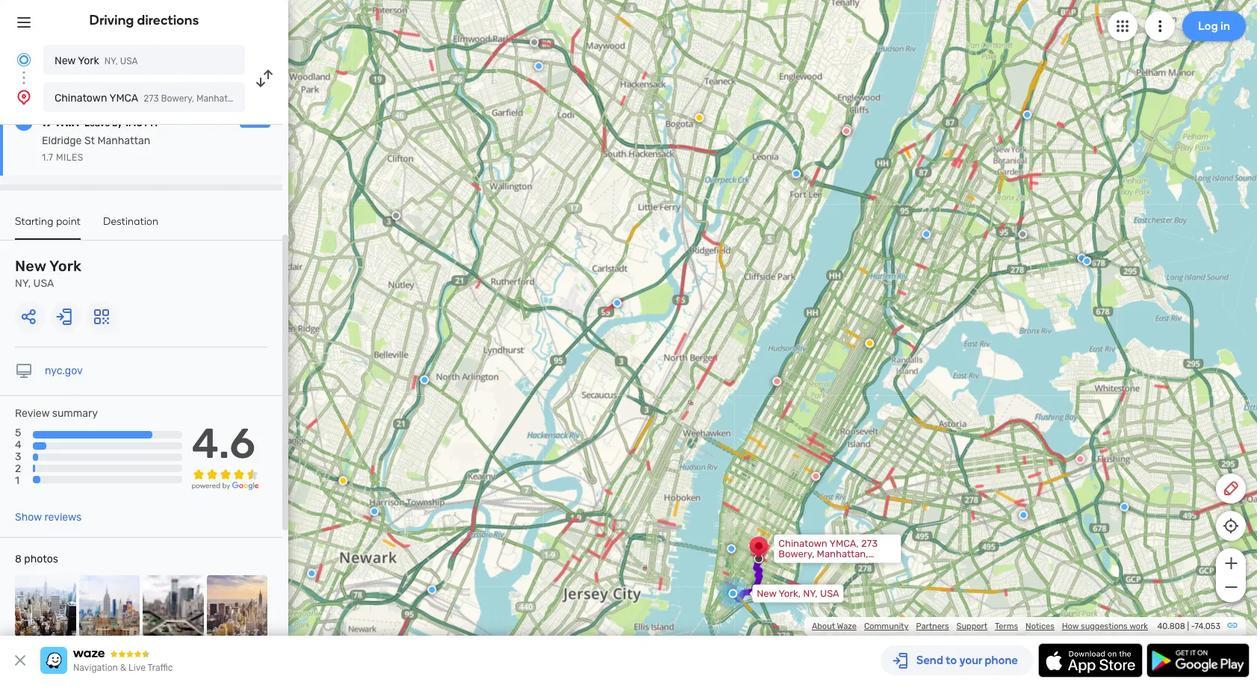 Task type: vqa. For each thing, say whether or not it's contained in the screenshot.
YMCA,
yes



Task type: locate. For each thing, give the bounding box(es) containing it.
new york ny, usa
[[55, 55, 138, 67], [15, 257, 82, 290]]

3
[[15, 451, 21, 463]]

0 vertical spatial new
[[55, 55, 76, 67]]

states inside chinatown ymca 273 bowery, manhattan, united states
[[276, 93, 303, 104]]

0 horizontal spatial new
[[15, 257, 46, 275]]

new
[[55, 55, 76, 67], [15, 257, 46, 275], [757, 588, 777, 599]]

united for ymca,
[[779, 558, 809, 570]]

usa up ymca at top left
[[120, 56, 138, 66]]

1 vertical spatial ny,
[[15, 277, 31, 290]]

0 vertical spatial chinatown
[[55, 92, 107, 105]]

0 vertical spatial usa
[[120, 56, 138, 66]]

1 horizontal spatial chinatown
[[779, 538, 828, 549]]

1 horizontal spatial hazard image
[[865, 339, 874, 348]]

1 horizontal spatial united
[[779, 558, 809, 570]]

bowery, right ymca at top left
[[161, 93, 194, 104]]

chinatown ymca, 273 bowery, manhattan, united states
[[779, 538, 878, 570]]

273
[[144, 93, 159, 104], [861, 538, 878, 549]]

17
[[42, 114, 53, 130]]

1.7
[[42, 152, 53, 163]]

usa
[[120, 56, 138, 66], [33, 277, 54, 290], [820, 588, 840, 599]]

ny, down the starting point button
[[15, 277, 31, 290]]

1 horizontal spatial accident image
[[1019, 230, 1028, 239]]

about waze community partners support terms notices how suggestions work
[[812, 622, 1148, 631]]

0 vertical spatial states
[[276, 93, 303, 104]]

0 horizontal spatial chinatown
[[55, 92, 107, 105]]

1 vertical spatial new
[[15, 257, 46, 275]]

how suggestions work link
[[1062, 622, 1148, 631]]

0 vertical spatial 273
[[144, 93, 159, 104]]

states
[[276, 93, 303, 104], [811, 558, 841, 570]]

partners
[[916, 622, 949, 631]]

united inside chinatown ymca, 273 bowery, manhattan, united states
[[779, 558, 809, 570]]

manhattan, inside chinatown ymca, 273 bowery, manhattan, united states
[[817, 548, 869, 559]]

united
[[246, 93, 274, 104], [779, 558, 809, 570]]

chinatown
[[55, 92, 107, 105], [779, 538, 828, 549]]

york
[[78, 55, 99, 67], [49, 257, 82, 275]]

0 vertical spatial accident image
[[530, 38, 539, 47]]

bowery, inside chinatown ymca 273 bowery, manhattan, united states
[[161, 93, 194, 104]]

2 vertical spatial ny,
[[803, 588, 818, 599]]

0 horizontal spatial bowery,
[[161, 93, 194, 104]]

0 vertical spatial hazard image
[[865, 339, 874, 348]]

support
[[957, 622, 988, 631]]

1 horizontal spatial new
[[55, 55, 76, 67]]

road closed image
[[843, 124, 852, 133], [842, 127, 851, 136], [1076, 455, 1085, 464], [812, 472, 821, 481]]

show
[[15, 511, 42, 524]]

usa down the starting point button
[[33, 277, 54, 290]]

chinatown left ymca,
[[779, 538, 828, 549]]

pm
[[144, 118, 158, 129]]

1 horizontal spatial states
[[811, 558, 841, 570]]

york inside new york ny, usa
[[49, 257, 82, 275]]

0 horizontal spatial 273
[[144, 93, 159, 104]]

8 photos
[[15, 553, 58, 566]]

new right 'current location' image
[[55, 55, 76, 67]]

starting
[[15, 215, 53, 228]]

2 horizontal spatial new
[[757, 588, 777, 599]]

states inside chinatown ymca, 273 bowery, manhattan, united states
[[811, 558, 841, 570]]

0 horizontal spatial manhattan,
[[196, 93, 244, 104]]

ny,
[[104, 56, 118, 66], [15, 277, 31, 290], [803, 588, 818, 599]]

community
[[864, 622, 909, 631]]

manhattan, inside chinatown ymca 273 bowery, manhattan, united states
[[196, 93, 244, 104]]

1 horizontal spatial manhattan,
[[817, 548, 869, 559]]

usa up about waze "link"
[[820, 588, 840, 599]]

show reviews
[[15, 511, 82, 524]]

community link
[[864, 622, 909, 631]]

0 vertical spatial united
[[246, 93, 274, 104]]

hazard image
[[865, 339, 874, 348], [339, 476, 348, 485]]

destination button
[[103, 215, 159, 238]]

0 vertical spatial york
[[78, 55, 99, 67]]

2 horizontal spatial usa
[[820, 588, 840, 599]]

leave
[[85, 118, 110, 129]]

2 vertical spatial new
[[757, 588, 777, 599]]

york down the starting point button
[[49, 257, 82, 275]]

by
[[112, 118, 122, 129]]

0 vertical spatial manhattan,
[[196, 93, 244, 104]]

police image
[[534, 62, 543, 71], [922, 230, 931, 239], [1083, 257, 1092, 266], [420, 375, 429, 384], [307, 569, 316, 578]]

chinatown up "min"
[[55, 92, 107, 105]]

police image
[[1023, 110, 1032, 119], [792, 169, 801, 178], [1078, 254, 1087, 263], [613, 298, 622, 307], [1120, 502, 1129, 511], [370, 507, 379, 516], [1019, 511, 1028, 520], [853, 534, 862, 543], [727, 544, 736, 553], [428, 585, 437, 594]]

273 right ymca,
[[861, 538, 878, 549]]

new york ny, usa down the starting point button
[[15, 257, 82, 290]]

location image
[[15, 88, 33, 106]]

1 vertical spatial chinatown
[[779, 538, 828, 549]]

5
[[15, 427, 21, 439]]

ymca
[[109, 92, 138, 105]]

chinatown inside chinatown ymca, 273 bowery, manhattan, united states
[[779, 538, 828, 549]]

17 min leave by 1:43 pm
[[42, 114, 158, 130]]

manhattan
[[97, 134, 150, 147]]

1 vertical spatial 273
[[861, 538, 878, 549]]

new york ny, usa down driving
[[55, 55, 138, 67]]

new left york, in the bottom of the page
[[757, 588, 777, 599]]

nyc.gov link
[[45, 365, 83, 377]]

1 vertical spatial usa
[[33, 277, 54, 290]]

photos
[[24, 553, 58, 566]]

8
[[15, 553, 22, 566]]

ny, right york, in the bottom of the page
[[803, 588, 818, 599]]

directions
[[137, 12, 199, 28]]

273 inside chinatown ymca 273 bowery, manhattan, united states
[[144, 93, 159, 104]]

image 1 of new york, new york image
[[15, 575, 76, 636]]

0 horizontal spatial united
[[246, 93, 274, 104]]

1 horizontal spatial bowery,
[[779, 548, 815, 559]]

traffic
[[148, 663, 173, 673]]

0 vertical spatial bowery,
[[161, 93, 194, 104]]

1 horizontal spatial ny,
[[104, 56, 118, 66]]

bowery,
[[161, 93, 194, 104], [779, 548, 815, 559]]

2 horizontal spatial ny,
[[803, 588, 818, 599]]

zoom in image
[[1222, 554, 1241, 572]]

manhattan,
[[196, 93, 244, 104], [817, 548, 869, 559]]

1 vertical spatial states
[[811, 558, 841, 570]]

273 up pm
[[144, 93, 159, 104]]

273 inside chinatown ymca, 273 bowery, manhattan, united states
[[861, 538, 878, 549]]

united inside chinatown ymca 273 bowery, manhattan, united states
[[246, 93, 274, 104]]

1 vertical spatial manhattan,
[[817, 548, 869, 559]]

review
[[15, 407, 50, 420]]

2 vertical spatial usa
[[820, 588, 840, 599]]

0 horizontal spatial usa
[[33, 277, 54, 290]]

bowery, inside chinatown ymca, 273 bowery, manhattan, united states
[[779, 548, 815, 559]]

1 vertical spatial york
[[49, 257, 82, 275]]

new down the starting point button
[[15, 257, 46, 275]]

how
[[1062, 622, 1079, 631]]

new inside new york ny, usa
[[15, 257, 46, 275]]

0 horizontal spatial states
[[276, 93, 303, 104]]

1 vertical spatial hazard image
[[339, 476, 348, 485]]

1 vertical spatial accident image
[[1019, 230, 1028, 239]]

bowery, up new york, ny, usa
[[779, 548, 815, 559]]

united for ymca
[[246, 93, 274, 104]]

1 horizontal spatial usa
[[120, 56, 138, 66]]

2
[[15, 463, 21, 475]]

live
[[129, 663, 146, 673]]

accident image
[[530, 38, 539, 47], [1019, 230, 1028, 239]]

starting point
[[15, 215, 81, 228]]

hazard image
[[695, 113, 704, 122]]

ny, up ymca at top left
[[104, 56, 118, 66]]

1 vertical spatial bowery,
[[779, 548, 815, 559]]

1 vertical spatial united
[[779, 558, 809, 570]]

0 horizontal spatial hazard image
[[339, 476, 348, 485]]

bowery, for ymca,
[[779, 548, 815, 559]]

york down driving
[[78, 55, 99, 67]]

1 horizontal spatial 273
[[861, 538, 878, 549]]

chinatown for ymca
[[55, 92, 107, 105]]

0 horizontal spatial accident image
[[530, 38, 539, 47]]

zoom out image
[[1222, 578, 1241, 596]]

min
[[56, 114, 79, 130]]

navigation
[[73, 663, 118, 673]]



Task type: describe. For each thing, give the bounding box(es) containing it.
destination
[[103, 215, 159, 228]]

states for ymca,
[[811, 558, 841, 570]]

273 for ymca,
[[861, 538, 878, 549]]

x image
[[11, 651, 29, 669]]

eldridge st manhattan 1.7 miles
[[42, 134, 150, 163]]

partners link
[[916, 622, 949, 631]]

states for ymca
[[276, 93, 303, 104]]

5 4 3 2 1
[[15, 427, 21, 487]]

new york, ny, usa
[[757, 588, 840, 599]]

manhattan, for ymca,
[[817, 548, 869, 559]]

st
[[84, 134, 95, 147]]

miles
[[56, 152, 83, 163]]

point
[[56, 215, 81, 228]]

navigation & live traffic
[[73, 663, 173, 673]]

4.6
[[192, 419, 256, 469]]

suggestions
[[1081, 622, 1128, 631]]

chinatown for ymca,
[[779, 538, 828, 549]]

pencil image
[[1222, 480, 1240, 498]]

support link
[[957, 622, 988, 631]]

summary
[[52, 407, 98, 420]]

image 3 of new york, new york image
[[143, 575, 204, 636]]

74.053
[[1195, 622, 1221, 631]]

|
[[1187, 622, 1189, 631]]

terms link
[[995, 622, 1018, 631]]

-
[[1191, 622, 1195, 631]]

about
[[812, 622, 835, 631]]

road closed image
[[773, 377, 782, 386]]

4
[[15, 439, 21, 451]]

notices link
[[1026, 622, 1055, 631]]

starting point button
[[15, 215, 81, 240]]

0 vertical spatial new york ny, usa
[[55, 55, 138, 67]]

accident image
[[392, 211, 401, 220]]

0 horizontal spatial ny,
[[15, 277, 31, 290]]

driving directions
[[89, 12, 199, 28]]

0 vertical spatial ny,
[[104, 56, 118, 66]]

manhattan, for ymca
[[196, 93, 244, 104]]

terms
[[995, 622, 1018, 631]]

&
[[120, 663, 126, 673]]

273 for ymca
[[144, 93, 159, 104]]

work
[[1130, 622, 1148, 631]]

current location image
[[15, 51, 33, 69]]

1 vertical spatial new york ny, usa
[[15, 257, 82, 290]]

computer image
[[15, 362, 33, 380]]

link image
[[1227, 619, 1239, 631]]

notices
[[1026, 622, 1055, 631]]

image 2 of new york, new york image
[[79, 575, 140, 636]]

image 4 of new york, new york image
[[207, 575, 267, 636]]

reviews
[[44, 511, 82, 524]]

review summary
[[15, 407, 98, 420]]

1:43
[[124, 118, 142, 129]]

driving
[[89, 12, 134, 28]]

eldridge
[[42, 134, 82, 147]]

ymca,
[[830, 538, 859, 549]]

chinatown ymca 273 bowery, manhattan, united states
[[55, 92, 303, 105]]

york,
[[779, 588, 801, 599]]

40.808
[[1158, 622, 1185, 631]]

waze
[[837, 622, 857, 631]]

bowery, for ymca
[[161, 93, 194, 104]]

40.808 | -74.053
[[1158, 622, 1221, 631]]

1
[[15, 475, 19, 487]]

nyc.gov
[[45, 365, 83, 377]]

about waze link
[[812, 622, 857, 631]]



